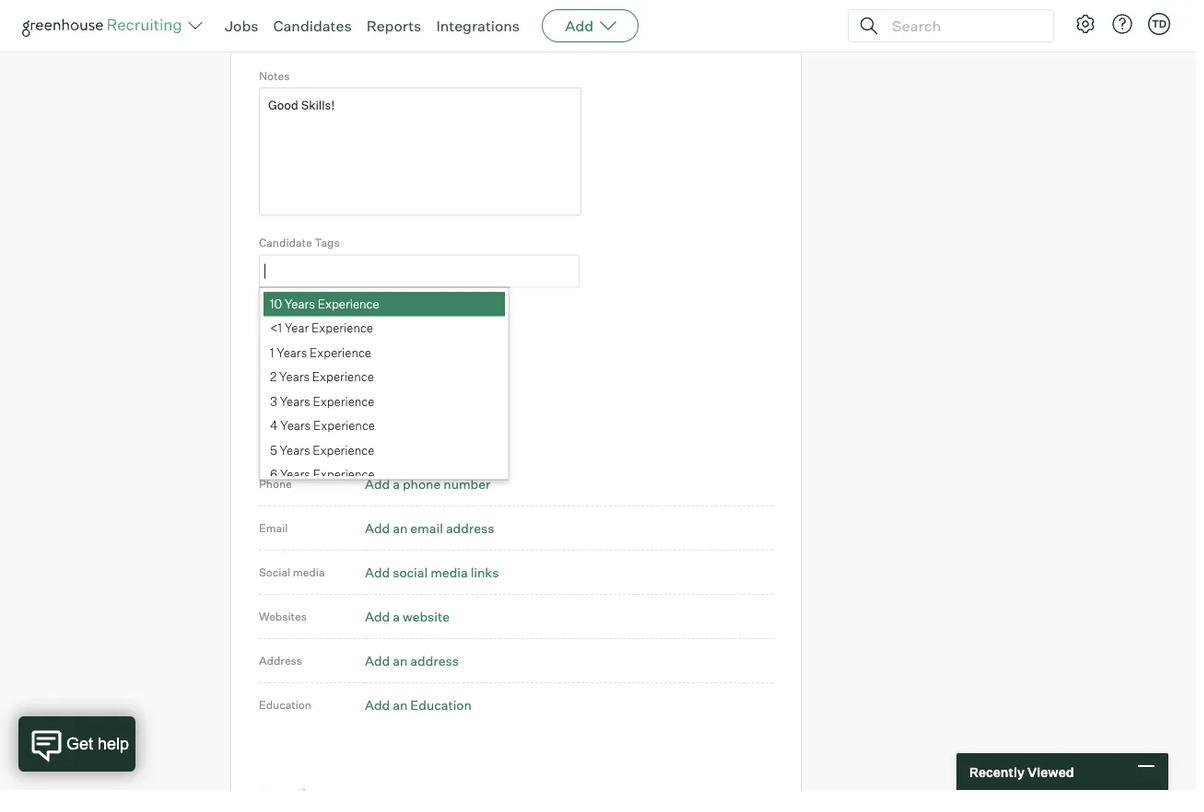 Task type: describe. For each thing, give the bounding box(es) containing it.
1 horizontal spatial education
[[410, 697, 472, 713]]

add for add a phone number
[[365, 476, 390, 492]]

a for phone
[[393, 476, 400, 492]]

years for 3
[[280, 393, 310, 408]]

add a website link
[[365, 609, 450, 625]]

years for 4
[[280, 418, 311, 433]]

4
[[270, 418, 278, 433]]

sign
[[277, 333, 297, 345]]

07:00)
[[301, 32, 337, 46]]

time
[[376, 32, 403, 46]]

=
[[266, 368, 274, 382]]

years for 2
[[279, 369, 310, 384]]

social
[[393, 564, 428, 580]]

social
[[259, 566, 290, 580]]

timezone
[[259, 6, 311, 20]]

td button
[[1148, 13, 1170, 35]]

add an email address link
[[365, 520, 494, 536]]

configure image
[[1074, 13, 1097, 35]]

(gmt-07:00) pacific time (us & canada) link
[[259, 25, 579, 52]]

add for add a website
[[365, 609, 390, 625]]

<1 year experience
[[270, 320, 373, 335]]

experience for 6 years experience
[[313, 467, 375, 481]]

0 vertical spatial address
[[446, 520, 494, 536]]

add an education link
[[365, 697, 472, 713]]

info
[[259, 429, 290, 450]]

0 horizontal spatial media
[[293, 566, 325, 580]]

good skills! ­
[[268, 97, 335, 111]]

experience for 5 years experience
[[313, 442, 374, 457]]

integrations
[[436, 17, 520, 35]]

notes
[[259, 68, 290, 82]]

1 horizontal spatial media
[[431, 564, 468, 580]]

social media
[[259, 566, 325, 580]]

Search text field
[[887, 12, 1037, 39]]

notifications
[[325, 333, 377, 345]]

2 for from the left
[[379, 333, 390, 345]]

year
[[285, 320, 309, 335]]

10 years experience option
[[264, 292, 505, 316]]

email
[[410, 520, 443, 536]]

add a phone number link
[[365, 476, 491, 492]]

1 for from the left
[[312, 333, 323, 345]]

2 years experience
[[270, 369, 374, 384]]

email
[[259, 521, 288, 535]]

add an email address
[[365, 520, 494, 536]]

phone
[[403, 476, 441, 492]]

recently viewed
[[969, 764, 1074, 780]]

5
[[270, 442, 277, 457]]

3 years experience option
[[264, 389, 505, 414]]

add an address
[[365, 653, 459, 669]]

&
[[428, 32, 436, 46]]

candidates
[[273, 17, 352, 35]]

add button
[[542, 9, 639, 42]]

phone
[[259, 477, 292, 491]]

links
[[471, 564, 499, 580]]

­
[[335, 97, 335, 111]]

add for add an education
[[365, 697, 390, 713]]

1 years experience option
[[264, 340, 505, 365]]

4 years experience option
[[264, 414, 505, 438]]

and
[[418, 333, 434, 345]]

jobs link
[[225, 17, 258, 35]]

add an education
[[365, 697, 472, 713]]

pacific
[[339, 32, 374, 46]]

2 years experience option
[[264, 365, 505, 389]]

sign up for notifications for stage and status changes
[[277, 333, 500, 345]]

required
[[277, 368, 323, 382]]

td
[[1152, 18, 1167, 30]]

add for add
[[565, 17, 594, 35]]

candidate tags
[[259, 236, 340, 250]]

*
[[259, 368, 263, 382]]

5 years experience option
[[264, 438, 505, 462]]

jobs
[[225, 17, 258, 35]]

10 years experience
[[270, 296, 379, 310]]

experience for 4 years experience
[[313, 418, 375, 433]]

greenhouse recruiting image
[[22, 15, 188, 37]]

recently
[[969, 764, 1025, 780]]

1 vertical spatial address
[[410, 653, 459, 669]]



Task type: locate. For each thing, give the bounding box(es) containing it.
follow
[[280, 310, 313, 324]]

(us
[[406, 32, 425, 46]]

address down website
[[410, 653, 459, 669]]

a left the phone
[[393, 476, 400, 492]]

years
[[285, 296, 315, 310], [277, 345, 307, 359], [279, 369, 310, 384], [280, 393, 310, 408], [280, 418, 311, 433], [280, 442, 310, 457], [280, 467, 310, 481]]

experience for 2 years experience
[[312, 369, 374, 384]]

0 horizontal spatial education
[[259, 698, 311, 712]]

years inside 4 years experience option
[[280, 418, 311, 433]]

2 a from the top
[[393, 609, 400, 625]]

6 years experience option
[[264, 462, 505, 487]]

experience for 10 years experience
[[318, 296, 379, 310]]

address
[[259, 654, 302, 668]]

status
[[436, 333, 462, 345]]

years right 4
[[280, 418, 311, 433]]

an
[[393, 520, 408, 536], [393, 653, 408, 669], [393, 697, 408, 713]]

an down add an address "link"
[[393, 697, 408, 713]]

website
[[403, 609, 450, 625]]

skills!
[[301, 97, 332, 111]]

an for address
[[393, 653, 408, 669]]

a
[[393, 476, 400, 492], [393, 609, 400, 625]]

experience for 1 years experience
[[310, 345, 371, 359]]

experience up notifications
[[318, 296, 379, 310]]

canada)
[[438, 32, 482, 46]]

1
[[270, 345, 274, 359]]

5 years experience
[[270, 442, 374, 457]]

add for add social media links
[[365, 564, 390, 580]]

an for email
[[393, 520, 408, 536]]

4 years experience
[[270, 418, 375, 433]]

add social media links link
[[365, 564, 499, 580]]

a left website
[[393, 609, 400, 625]]

experience for <1 year experience
[[312, 320, 373, 335]]

<1
[[270, 320, 282, 335]]

None text field
[[260, 256, 573, 286]]

0 horizontal spatial for
[[312, 333, 323, 345]]

media
[[431, 564, 468, 580], [293, 566, 325, 580]]

3 years experience
[[270, 393, 374, 408]]

add for add an address
[[365, 653, 390, 669]]

follow candidate
[[280, 310, 367, 324]]

1 years experience
[[270, 345, 371, 359]]

add a website
[[365, 609, 450, 625]]

Follow candidate checkbox
[[263, 309, 275, 321]]

an down add a website
[[393, 653, 408, 669]]

years right 5
[[280, 442, 310, 457]]

years right the 1
[[277, 345, 307, 359]]

address
[[446, 520, 494, 536], [410, 653, 459, 669]]

6 years experience
[[270, 467, 375, 481]]

education
[[410, 697, 472, 713], [259, 698, 311, 712]]

education down add an address "link"
[[410, 697, 472, 713]]

experience
[[318, 296, 379, 310], [312, 320, 373, 335], [310, 345, 371, 359], [312, 369, 374, 384], [313, 393, 374, 408], [313, 418, 375, 433], [313, 442, 374, 457], [313, 467, 375, 481]]

address right email
[[446, 520, 494, 536]]

candidate
[[316, 310, 367, 324]]

years inside 1 years experience option
[[277, 345, 307, 359]]

0 vertical spatial an
[[393, 520, 408, 536]]

number
[[444, 476, 491, 492]]

education down address
[[259, 698, 311, 712]]

years for 5
[[280, 442, 310, 457]]

years inside 3 years experience option
[[280, 393, 310, 408]]

add
[[565, 17, 594, 35], [365, 476, 390, 492], [365, 520, 390, 536], [365, 564, 390, 580], [365, 609, 390, 625], [365, 653, 390, 669], [365, 697, 390, 713]]

add an address link
[[365, 653, 459, 669]]

<1 year experience option
[[264, 316, 505, 340]]

add inside popup button
[[565, 17, 594, 35]]

viewed
[[1027, 764, 1074, 780]]

tags
[[314, 236, 340, 250]]

an left email
[[393, 520, 408, 536]]

up
[[299, 333, 310, 345]]

add a phone number
[[365, 476, 491, 492]]

add social media links
[[365, 564, 499, 580]]

reports
[[366, 17, 421, 35]]

an for education
[[393, 697, 408, 713]]

2 vertical spatial an
[[393, 697, 408, 713]]

1 horizontal spatial for
[[379, 333, 390, 345]]

reports link
[[366, 17, 421, 35]]

6
[[270, 467, 277, 481]]

media right social
[[293, 566, 325, 580]]

a for website
[[393, 609, 400, 625]]

years inside the 5 years experience option
[[280, 442, 310, 457]]

for
[[312, 333, 323, 345], [379, 333, 390, 345]]

years for 1
[[277, 345, 307, 359]]

candidates link
[[273, 17, 352, 35]]

experience up 4 years experience
[[313, 393, 374, 408]]

stage
[[392, 333, 416, 345]]

years for 6
[[280, 467, 310, 481]]

3
[[270, 393, 277, 408]]

media left links
[[431, 564, 468, 580]]

(gmt-07:00) pacific time (us & canada)
[[267, 32, 482, 46]]

td button
[[1145, 9, 1174, 39]]

years right 3
[[280, 393, 310, 408]]

0 vertical spatial a
[[393, 476, 400, 492]]

experience down 3 years experience
[[313, 418, 375, 433]]

for left stage
[[379, 333, 390, 345]]

3 an from the top
[[393, 697, 408, 713]]

years inside 10 years experience option
[[285, 296, 315, 310]]

websites
[[259, 610, 307, 624]]

2 an from the top
[[393, 653, 408, 669]]

experience down the 5 years experience
[[313, 467, 375, 481]]

experience for 3 years experience
[[313, 393, 374, 408]]

years right 2
[[279, 369, 310, 384]]

years for 10
[[285, 296, 315, 310]]

for right up
[[312, 333, 323, 345]]

Notes text field
[[259, 87, 581, 215]]

integrations link
[[436, 17, 520, 35]]

years inside 2 years experience option
[[279, 369, 310, 384]]

* = required
[[259, 368, 323, 382]]

candidate
[[259, 236, 312, 250]]

1 an from the top
[[393, 520, 408, 536]]

experience up 2 years experience
[[310, 345, 371, 359]]

add for add an email address
[[365, 520, 390, 536]]

experience down 10 years experience
[[312, 320, 373, 335]]

years inside 6 years experience option
[[280, 467, 310, 481]]

years right the 10
[[285, 296, 315, 310]]

(gmt-
[[267, 32, 301, 46]]

2
[[270, 369, 277, 384]]

10
[[270, 296, 282, 310]]

years right 6
[[280, 467, 310, 481]]

1 vertical spatial a
[[393, 609, 400, 625]]

1 vertical spatial an
[[393, 653, 408, 669]]

experience down 4 years experience
[[313, 442, 374, 457]]

changes
[[464, 333, 500, 345]]

good
[[268, 97, 297, 111]]

1 a from the top
[[393, 476, 400, 492]]

experience up 3 years experience
[[312, 369, 374, 384]]



Task type: vqa. For each thing, say whether or not it's contained in the screenshot.


